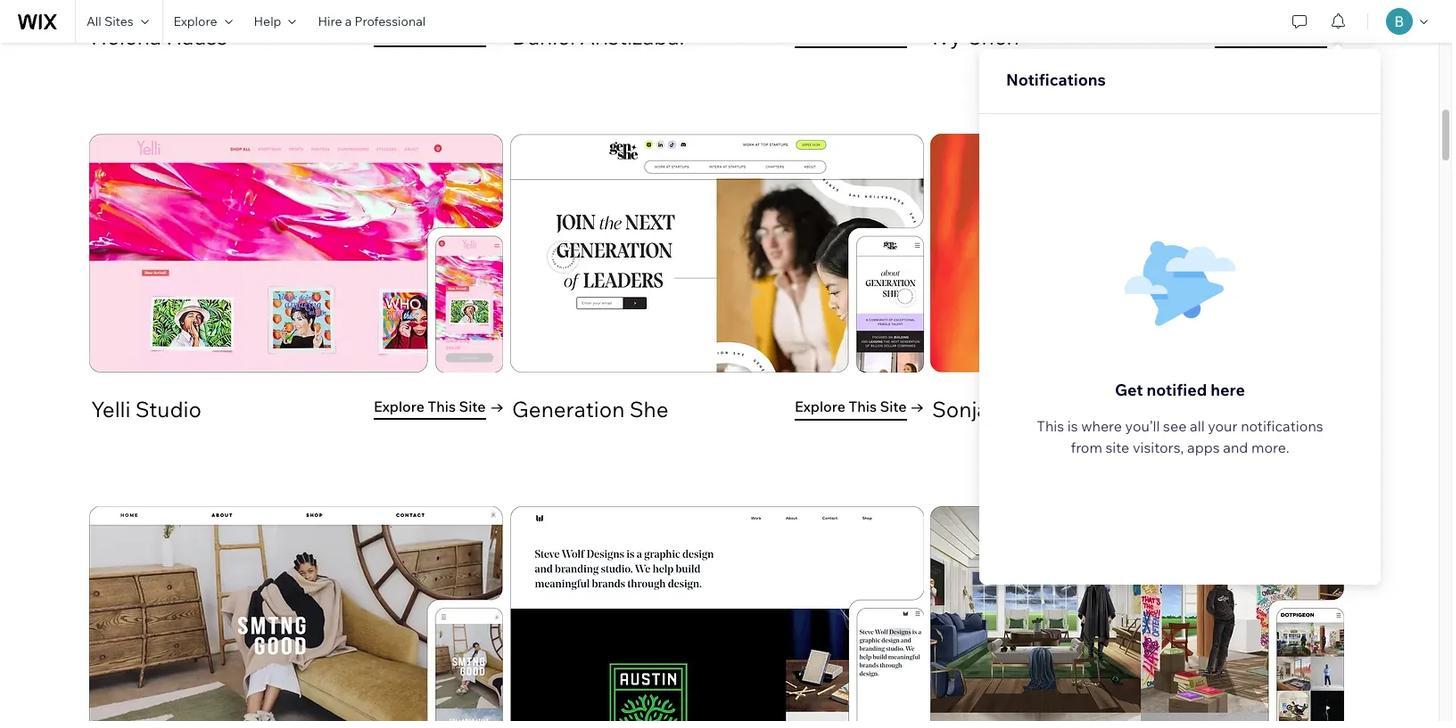 Task type: locate. For each thing, give the bounding box(es) containing it.
see
[[1164, 418, 1187, 435]]

apps
[[1188, 439, 1220, 457]]

notifications
[[1241, 418, 1324, 435]]

your
[[1208, 418, 1238, 435]]

professional
[[355, 13, 426, 29]]

notified
[[1147, 380, 1208, 401]]

help button
[[243, 0, 307, 43]]

notifications
[[1007, 70, 1106, 90]]

where
[[1082, 418, 1123, 435]]

hire a professional
[[318, 13, 426, 29]]

hire
[[318, 13, 342, 29]]

this
[[1037, 418, 1065, 435]]

this is where you'll see all your notifications from site visitors, apps and more.
[[1037, 418, 1324, 457]]

a
[[345, 13, 352, 29]]

you'll
[[1126, 418, 1161, 435]]



Task type: describe. For each thing, give the bounding box(es) containing it.
sites
[[104, 13, 133, 29]]

and
[[1224, 439, 1249, 457]]

is
[[1068, 418, 1078, 435]]

visitors,
[[1133, 439, 1185, 457]]

all
[[1190, 418, 1205, 435]]

all sites
[[87, 13, 133, 29]]

more.
[[1252, 439, 1290, 457]]

get
[[1115, 380, 1143, 401]]

hire a professional link
[[307, 0, 437, 43]]

explore
[[174, 13, 217, 29]]

all
[[87, 13, 102, 29]]

site
[[1106, 439, 1130, 457]]

help
[[254, 13, 281, 29]]

get notified here
[[1115, 380, 1246, 401]]

from
[[1071, 439, 1103, 457]]

here
[[1211, 380, 1246, 401]]



Task type: vqa. For each thing, say whether or not it's contained in the screenshot.
Hire
yes



